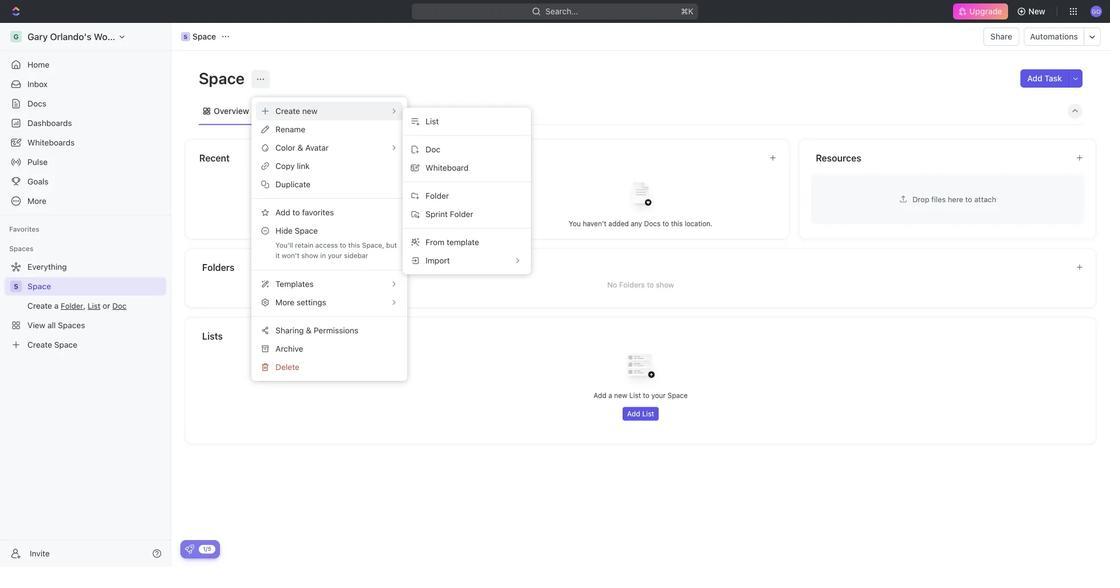 Task type: locate. For each thing, give the bounding box(es) containing it.
add left task
[[1028, 74, 1043, 83]]

list
[[270, 106, 284, 116], [426, 117, 439, 126], [630, 392, 641, 400], [643, 410, 655, 418]]

sharing & permissions
[[276, 326, 359, 335]]

1 vertical spatial new
[[615, 392, 628, 400]]

add down add a new list to your space
[[628, 410, 641, 418]]

files
[[932, 195, 946, 203]]

folder up sprint
[[426, 191, 449, 201]]

folders inside folders button
[[202, 262, 235, 273]]

no most used docs image
[[618, 173, 664, 219]]

docs
[[28, 99, 46, 108], [645, 220, 661, 228]]

s inside s space
[[184, 33, 188, 40]]

2 vertical spatial show
[[656, 281, 675, 289]]

1 horizontal spatial new
[[615, 392, 628, 400]]

a
[[609, 392, 613, 400]]

0 horizontal spatial space, , element
[[10, 281, 22, 292]]

add list
[[628, 410, 655, 418]]

1 vertical spatial space, , element
[[10, 281, 22, 292]]

archive
[[276, 344, 303, 354]]

to up "recent"
[[293, 208, 300, 217]]

board link
[[303, 103, 328, 119]]

0 vertical spatial s
[[184, 33, 188, 40]]

docs right any
[[645, 220, 661, 228]]

access
[[316, 241, 338, 249]]

pulse
[[28, 157, 48, 167]]

haven't
[[583, 220, 607, 228]]

1 horizontal spatial docs
[[645, 220, 661, 228]]

this inside you'll retain access to this space, but it won't show in your sidebar
[[348, 241, 360, 249]]

items
[[333, 220, 351, 228]]

folder down the folder button
[[450, 209, 474, 219]]

you'll retain access to this space, but it won't show in your sidebar
[[276, 241, 397, 260]]

will
[[353, 220, 363, 228]]

add to favorites
[[276, 208, 334, 217]]

0 horizontal spatial docs
[[28, 99, 46, 108]]

0 vertical spatial new
[[302, 106, 318, 116]]

you'll
[[276, 241, 293, 249]]

1 horizontal spatial this
[[671, 220, 683, 228]]

in
[[320, 252, 326, 260]]

add for add list
[[628, 410, 641, 418]]

1/5
[[203, 546, 212, 553]]

duplicate
[[276, 180, 311, 189]]

overview
[[214, 106, 249, 116]]

show down folders button
[[656, 281, 675, 289]]

0 vertical spatial this
[[671, 220, 683, 228]]

new
[[302, 106, 318, 116], [615, 392, 628, 400]]

0 horizontal spatial show
[[302, 252, 318, 260]]

retain
[[295, 241, 314, 249]]

here.
[[384, 220, 401, 228]]

0 vertical spatial your
[[328, 252, 342, 260]]

1 horizontal spatial folder
[[450, 209, 474, 219]]

0 vertical spatial show
[[365, 220, 382, 228]]

1 vertical spatial folders
[[620, 281, 645, 289]]

add task
[[1028, 74, 1063, 83]]

new inside dropdown button
[[302, 106, 318, 116]]

s for s space
[[184, 33, 188, 40]]

1 vertical spatial folder
[[450, 209, 474, 219]]

1 vertical spatial s
[[14, 283, 18, 291]]

sidebar
[[344, 252, 368, 260]]

no
[[608, 281, 618, 289]]

to inside add to favorites link
[[293, 208, 300, 217]]

0 vertical spatial folder
[[426, 191, 449, 201]]

inbox link
[[5, 75, 166, 93]]

folders
[[202, 262, 235, 273], [620, 281, 645, 289]]

doc
[[426, 145, 441, 154]]

automations
[[1031, 32, 1079, 41]]

sharing & permissions link
[[256, 322, 403, 340]]

list link
[[268, 103, 284, 119]]

show right will
[[365, 220, 382, 228]]

no lists icon. image
[[618, 345, 664, 391]]

add for add task
[[1028, 74, 1043, 83]]

1 horizontal spatial your
[[652, 392, 666, 400]]

0 horizontal spatial new
[[302, 106, 318, 116]]

overview link
[[212, 103, 249, 119]]

your right in
[[328, 252, 342, 260]]

space
[[193, 32, 216, 41], [199, 68, 248, 87], [295, 226, 318, 236], [28, 282, 51, 291], [668, 392, 688, 400]]

no folders to show
[[608, 281, 675, 289]]

docs down inbox
[[28, 99, 46, 108]]

add left a
[[594, 392, 607, 400]]

list down add a new list to your space
[[643, 410, 655, 418]]

add up your
[[276, 208, 290, 217]]

0 horizontal spatial this
[[348, 241, 360, 249]]

space, , element inside the space tree
[[10, 281, 22, 292]]

add for add to favorites
[[276, 208, 290, 217]]

delete
[[276, 363, 300, 372]]

to down folders button
[[647, 281, 654, 289]]

0 horizontal spatial folders
[[202, 262, 235, 273]]

space, , element
[[181, 32, 190, 41], [10, 281, 22, 292]]

invite
[[30, 549, 50, 559]]

0 horizontal spatial your
[[328, 252, 342, 260]]

new
[[1029, 7, 1046, 16]]

whiteboards
[[28, 138, 75, 147]]

1 vertical spatial this
[[348, 241, 360, 249]]

0 vertical spatial docs
[[28, 99, 46, 108]]

upgrade
[[970, 7, 1003, 16]]

to right any
[[663, 220, 670, 228]]

spaces
[[9, 245, 33, 253]]

list up doc
[[426, 117, 439, 126]]

space tree
[[5, 258, 166, 354]]

1 vertical spatial docs
[[645, 220, 661, 228]]

to
[[966, 195, 973, 203], [293, 208, 300, 217], [663, 220, 670, 228], [340, 241, 347, 249], [647, 281, 654, 289], [643, 392, 650, 400]]

here
[[948, 195, 964, 203]]

s inside tree
[[14, 283, 18, 291]]

this up sidebar
[[348, 241, 360, 249]]

add for add a new list to your space
[[594, 392, 607, 400]]

any
[[631, 220, 643, 228]]

s for s
[[14, 283, 18, 291]]

1 vertical spatial show
[[302, 252, 318, 260]]

0 vertical spatial folders
[[202, 262, 235, 273]]

show inside you'll retain access to this space, but it won't show in your sidebar
[[302, 252, 318, 260]]

to right access
[[340, 241, 347, 249]]

1 vertical spatial your
[[652, 392, 666, 400]]

import
[[426, 256, 450, 265]]

but
[[386, 241, 397, 249]]

1 horizontal spatial s
[[184, 33, 188, 40]]

this left location.
[[671, 220, 683, 228]]

this
[[671, 220, 683, 228], [348, 241, 360, 249]]

doc button
[[408, 140, 527, 159]]

0 horizontal spatial s
[[14, 283, 18, 291]]

folder button
[[408, 187, 527, 205]]

0 vertical spatial space, , element
[[181, 32, 190, 41]]

2 horizontal spatial show
[[656, 281, 675, 289]]

your up add list
[[652, 392, 666, 400]]

sprint
[[426, 209, 448, 219]]

folder
[[426, 191, 449, 201], [450, 209, 474, 219]]

goals link
[[5, 173, 166, 191]]

archive link
[[256, 340, 403, 358]]

search...
[[546, 7, 579, 16]]

add
[[1028, 74, 1043, 83], [276, 208, 290, 217], [594, 392, 607, 400], [628, 410, 641, 418]]

sprint folder button
[[408, 205, 527, 224]]

show down retain
[[302, 252, 318, 260]]

1 horizontal spatial space, , element
[[181, 32, 190, 41]]



Task type: describe. For each thing, give the bounding box(es) containing it.
share
[[991, 32, 1013, 41]]

home
[[28, 60, 49, 69]]

delete link
[[256, 358, 403, 377]]

duplicate link
[[256, 175, 403, 194]]

link
[[297, 161, 310, 171]]

dashboards link
[[5, 114, 166, 132]]

share button
[[984, 28, 1020, 46]]

space,
[[362, 241, 384, 249]]

add a new list to your space
[[594, 392, 688, 400]]

create new
[[276, 106, 318, 116]]

won't
[[282, 252, 300, 260]]

0 horizontal spatial folder
[[426, 191, 449, 201]]

new button
[[1013, 2, 1053, 21]]

from template
[[426, 238, 479, 247]]

goals
[[28, 177, 48, 186]]

create
[[276, 106, 300, 116]]

attach
[[975, 195, 997, 203]]

lists
[[202, 331, 223, 342]]

add list button
[[623, 407, 659, 421]]

docs link
[[5, 95, 166, 113]]

1 horizontal spatial show
[[365, 220, 382, 228]]

1 horizontal spatial folders
[[620, 281, 645, 289]]

from
[[426, 238, 445, 247]]

recent
[[284, 220, 305, 228]]

automations button
[[1025, 28, 1084, 45]]

copy link link
[[256, 157, 403, 175]]

list up add list
[[630, 392, 641, 400]]

onboarding checklist button element
[[185, 545, 194, 554]]

favorites
[[9, 225, 39, 233]]

hide
[[276, 226, 293, 236]]

space inside 'link'
[[28, 282, 51, 291]]

opened
[[307, 220, 331, 228]]

onboarding checklist button image
[[185, 545, 194, 554]]

whiteboards link
[[5, 134, 166, 152]]

your inside you'll retain access to this space, but it won't show in your sidebar
[[328, 252, 342, 260]]

copy link
[[276, 161, 310, 171]]

permissions
[[314, 326, 359, 335]]

inbox
[[28, 79, 48, 89]]

whiteboard
[[426, 163, 469, 173]]

you haven't added any docs to this location.
[[569, 220, 713, 228]]

to up add list
[[643, 392, 650, 400]]

import button
[[408, 252, 527, 270]]

from template button
[[408, 233, 527, 252]]

lists button
[[202, 329, 1083, 343]]

s space
[[184, 32, 216, 41]]

add to favorites link
[[256, 203, 403, 222]]

rename link
[[256, 120, 403, 139]]

your recent opened items will show here.
[[268, 220, 401, 228]]

favorites button
[[5, 222, 44, 236]]

resources button
[[816, 151, 1067, 165]]

list up rename
[[270, 106, 284, 116]]

upgrade link
[[954, 3, 1009, 19]]

your
[[268, 220, 282, 228]]

sidebar navigation
[[0, 23, 171, 567]]

added
[[609, 220, 629, 228]]

space link
[[28, 277, 164, 296]]

recent
[[199, 152, 230, 163]]

home link
[[5, 56, 166, 74]]

create new button
[[256, 102, 403, 120]]

resources
[[816, 152, 862, 163]]

location.
[[685, 220, 713, 228]]

template
[[447, 238, 479, 247]]

board
[[305, 106, 328, 116]]

add task button
[[1021, 69, 1070, 88]]

drop
[[913, 195, 930, 203]]

to inside you'll retain access to this space, but it won't show in your sidebar
[[340, 241, 347, 249]]

hide space
[[276, 226, 318, 236]]

list button
[[408, 112, 527, 131]]

you
[[569, 220, 581, 228]]

task
[[1045, 74, 1063, 83]]

create new link
[[256, 102, 403, 120]]

sharing
[[276, 326, 304, 335]]

whiteboard button
[[408, 159, 527, 177]]

rename
[[276, 125, 306, 134]]

drop files here to attach
[[913, 195, 997, 203]]

&
[[306, 326, 312, 335]]

to right here
[[966, 195, 973, 203]]

⌘k
[[682, 7, 694, 16]]

it
[[276, 252, 280, 260]]

docs inside sidebar navigation
[[28, 99, 46, 108]]

no recent items image
[[311, 173, 357, 219]]

folders button
[[202, 261, 1067, 274]]

dashboards
[[28, 118, 72, 128]]

sprint folder
[[426, 209, 474, 219]]

copy
[[276, 161, 295, 171]]



Task type: vqa. For each thing, say whether or not it's contained in the screenshot.
any
yes



